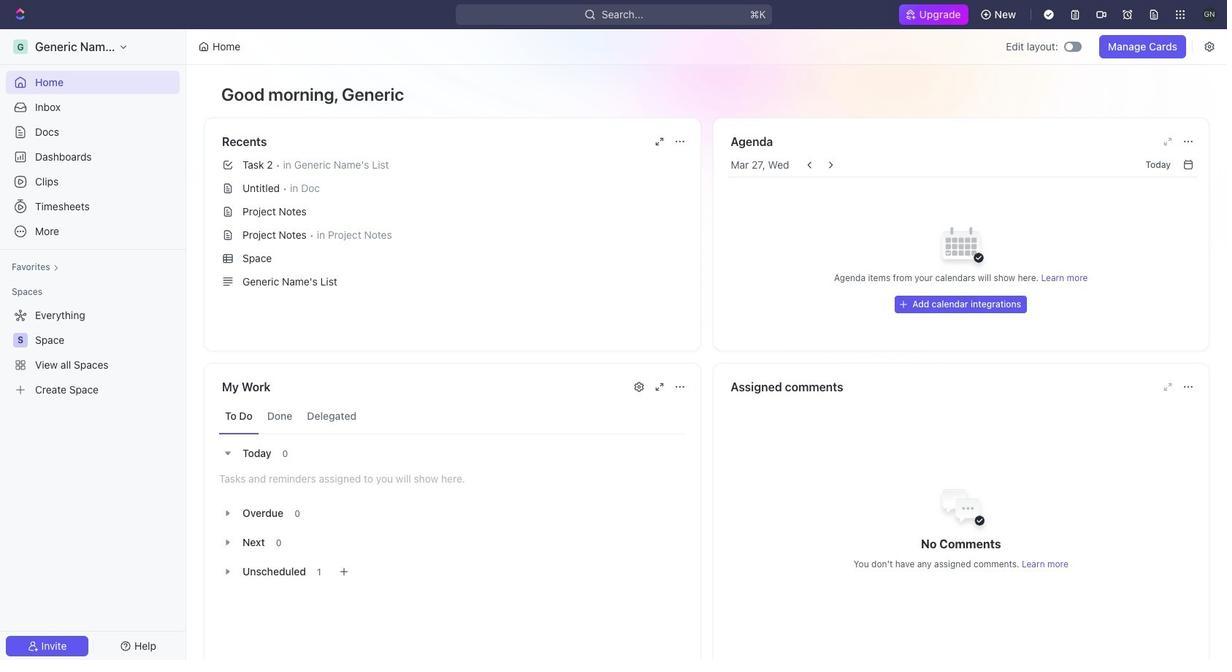 Task type: vqa. For each thing, say whether or not it's contained in the screenshot.
'tab list'
yes



Task type: locate. For each thing, give the bounding box(es) containing it.
space, , element
[[13, 333, 28, 348]]

generic name's workspace, , element
[[13, 39, 28, 54]]

tab list
[[219, 399, 686, 435]]

tree
[[6, 304, 180, 402]]

sidebar navigation
[[0, 29, 189, 661]]



Task type: describe. For each thing, give the bounding box(es) containing it.
tree inside sidebar 'navigation'
[[6, 304, 180, 402]]



